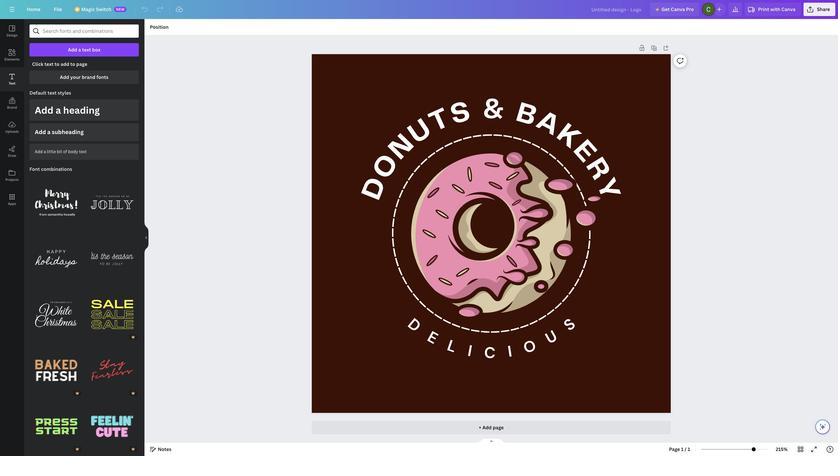 Task type: describe. For each thing, give the bounding box(es) containing it.
Design title text field
[[586, 3, 647, 16]]

o for o u s
[[520, 336, 538, 359]]

1 horizontal spatial i
[[506, 342, 513, 362]]

apps button
[[0, 188, 24, 212]]

page inside button
[[493, 425, 504, 431]]

add for add a little bit of body text
[[35, 149, 43, 154]]

new
[[116, 7, 125, 12]]

projects
[[5, 177, 19, 182]]

2 to from the left
[[70, 61, 75, 67]]

file
[[54, 6, 62, 12]]

with
[[770, 6, 780, 12]]

text left 'styles'
[[48, 90, 57, 96]]

print with canva
[[758, 6, 796, 12]]

2 1 from the left
[[688, 446, 690, 453]]

position button
[[147, 22, 171, 32]]

a for heading
[[56, 104, 61, 116]]

file button
[[48, 3, 67, 16]]

draw button
[[0, 140, 24, 164]]

+ add page button
[[312, 421, 671, 435]]

add a text box
[[68, 47, 100, 53]]

l
[[444, 336, 459, 357]]

fonts
[[96, 74, 108, 80]]

add a little bit of body text
[[35, 149, 87, 154]]

share button
[[804, 3, 835, 16]]

d e l
[[403, 314, 459, 357]]

1 1 from the left
[[681, 446, 684, 453]]

add right +
[[482, 425, 492, 431]]

font
[[29, 166, 40, 172]]

font combinations
[[29, 166, 72, 172]]

o u s
[[520, 314, 579, 359]]

apps
[[8, 201, 16, 206]]

215%
[[776, 446, 788, 453]]

e inside d e l
[[424, 327, 441, 349]]

text inside button
[[79, 149, 87, 154]]

design button
[[0, 19, 24, 43]]

add for add a subheading
[[35, 128, 46, 136]]

text inside "button"
[[82, 47, 91, 53]]

combinations
[[41, 166, 72, 172]]

canva inside print with canva dropdown button
[[781, 6, 796, 12]]

position
[[150, 24, 169, 30]]

1 to from the left
[[55, 61, 59, 67]]

c
[[484, 343, 495, 363]]

/
[[685, 446, 687, 453]]

brand
[[82, 74, 95, 80]]

click text to add to page
[[32, 61, 87, 67]]

get canva pro
[[662, 6, 694, 12]]

brand button
[[0, 91, 24, 115]]

o for o
[[369, 150, 404, 184]]

canva inside get canva pro button
[[671, 6, 685, 12]]

k
[[552, 120, 585, 154]]

u inside o u s
[[542, 326, 561, 349]]

main menu bar
[[0, 0, 838, 19]]

+
[[479, 425, 481, 431]]

page 1 / 1
[[669, 446, 690, 453]]

print
[[758, 6, 769, 12]]

a for little
[[44, 149, 46, 154]]

+ add page
[[479, 425, 504, 431]]

show pages image
[[475, 438, 507, 444]]

box
[[92, 47, 100, 53]]

d for d e l
[[403, 314, 425, 337]]



Task type: locate. For each thing, give the bounding box(es) containing it.
add up add
[[68, 47, 77, 53]]

canva left pro
[[671, 6, 685, 12]]

1 horizontal spatial s
[[559, 314, 579, 336]]

add your brand fonts
[[60, 74, 108, 80]]

0 vertical spatial u
[[404, 115, 437, 149]]

elements
[[4, 57, 20, 62]]

heading
[[63, 104, 100, 116]]

magic switch
[[81, 6, 111, 12]]

i right c
[[506, 342, 513, 362]]

add inside "button"
[[68, 47, 77, 53]]

a inside button
[[44, 149, 46, 154]]

0 horizontal spatial to
[[55, 61, 59, 67]]

print with canva button
[[745, 3, 801, 16]]

d inside d e l
[[403, 314, 425, 337]]

add for add a heading
[[35, 104, 53, 116]]

add a heading
[[35, 104, 100, 116]]

0 horizontal spatial u
[[404, 115, 437, 149]]

1 horizontal spatial canva
[[781, 6, 796, 12]]

magic
[[81, 6, 95, 12]]

0 horizontal spatial i
[[466, 341, 473, 362]]

215% button
[[771, 444, 793, 455]]

u
[[404, 115, 437, 149], [542, 326, 561, 349]]

brand
[[7, 105, 17, 110]]

1 right /
[[688, 446, 690, 453]]

0 vertical spatial o
[[369, 150, 404, 184]]

page up show pages image
[[493, 425, 504, 431]]

a inside "button"
[[78, 47, 81, 53]]

0 vertical spatial s
[[448, 98, 473, 130]]

add a heading button
[[29, 99, 139, 121]]

d for d
[[359, 174, 392, 204]]

add a text box button
[[29, 43, 139, 57]]

text button
[[0, 67, 24, 91]]

canva assistant image
[[819, 423, 827, 431]]

your
[[70, 74, 81, 80]]

e
[[568, 136, 601, 168], [424, 327, 441, 349]]

1
[[681, 446, 684, 453], [688, 446, 690, 453]]

get
[[662, 6, 670, 12]]

notes button
[[147, 444, 174, 455]]

home
[[27, 6, 40, 12]]

a for text
[[78, 47, 81, 53]]

1 horizontal spatial u
[[542, 326, 561, 349]]

s
[[448, 98, 473, 130], [559, 314, 579, 336]]

1 horizontal spatial e
[[568, 136, 601, 168]]

t
[[426, 105, 454, 138]]

1 vertical spatial s
[[559, 314, 579, 336]]

home link
[[21, 3, 46, 16]]

0 vertical spatial page
[[76, 61, 87, 67]]

page
[[76, 61, 87, 67], [493, 425, 504, 431]]

text
[[9, 81, 15, 86]]

add inside button
[[35, 149, 43, 154]]

Search fonts and combinations search field
[[43, 25, 125, 37]]

get canva pro button
[[650, 3, 699, 16]]

1 vertical spatial o
[[520, 336, 538, 359]]

o inside o u s
[[520, 336, 538, 359]]

add
[[68, 47, 77, 53], [60, 74, 69, 80], [35, 104, 53, 116], [35, 128, 46, 136], [35, 149, 43, 154], [482, 425, 492, 431]]

elements button
[[0, 43, 24, 67]]

subheading
[[52, 128, 84, 136]]

0 horizontal spatial e
[[424, 327, 441, 349]]

1 horizontal spatial page
[[493, 425, 504, 431]]

design
[[7, 33, 18, 37]]

add for add your brand fonts
[[60, 74, 69, 80]]

0 horizontal spatial o
[[369, 150, 404, 184]]

0 horizontal spatial s
[[448, 98, 473, 130]]

add a subheading
[[35, 128, 84, 136]]

&
[[483, 96, 504, 124]]

add for add a text box
[[68, 47, 77, 53]]

d
[[359, 174, 392, 204], [403, 314, 425, 337]]

1 vertical spatial e
[[424, 327, 441, 349]]

body
[[68, 149, 78, 154]]

text left "box" on the left
[[82, 47, 91, 53]]

1 horizontal spatial 1
[[688, 446, 690, 453]]

r
[[581, 154, 614, 185]]

add down default
[[35, 104, 53, 116]]

1 vertical spatial page
[[493, 425, 504, 431]]

0 horizontal spatial page
[[76, 61, 87, 67]]

y
[[591, 175, 624, 204]]

bit
[[57, 149, 62, 154]]

2 canva from the left
[[781, 6, 796, 12]]

0 vertical spatial e
[[568, 136, 601, 168]]

0 vertical spatial d
[[359, 174, 392, 204]]

styles
[[58, 90, 71, 96]]

n
[[385, 130, 420, 165]]

1 left /
[[681, 446, 684, 453]]

notes
[[158, 446, 171, 453]]

text right click
[[44, 61, 53, 67]]

add left the your
[[60, 74, 69, 80]]

1 canva from the left
[[671, 6, 685, 12]]

0 horizontal spatial canva
[[671, 6, 685, 12]]

b
[[513, 99, 540, 131]]

share
[[817, 6, 830, 12]]

side panel tab list
[[0, 19, 24, 212]]

uploads button
[[0, 115, 24, 140]]

default text styles
[[29, 90, 71, 96]]

click
[[32, 61, 43, 67]]

to
[[55, 61, 59, 67], [70, 61, 75, 67]]

to right add
[[70, 61, 75, 67]]

hide image
[[144, 222, 149, 254]]

i
[[466, 341, 473, 362], [506, 342, 513, 362]]

canva
[[671, 6, 685, 12], [781, 6, 796, 12]]

uploads
[[5, 129, 19, 134]]

pro
[[686, 6, 694, 12]]

canva right with
[[781, 6, 796, 12]]

draw
[[8, 153, 16, 158]]

of
[[63, 149, 67, 154]]

a for subheading
[[47, 128, 50, 136]]

1 vertical spatial d
[[403, 314, 425, 337]]

0 horizontal spatial d
[[359, 174, 392, 204]]

1 horizontal spatial to
[[70, 61, 75, 67]]

page up add your brand fonts
[[76, 61, 87, 67]]

page
[[669, 446, 680, 453]]

projects button
[[0, 164, 24, 188]]

text right body
[[79, 149, 87, 154]]

text
[[82, 47, 91, 53], [44, 61, 53, 67], [48, 90, 57, 96], [79, 149, 87, 154]]

1 horizontal spatial d
[[403, 314, 425, 337]]

0 horizontal spatial 1
[[681, 446, 684, 453]]

add left subheading
[[35, 128, 46, 136]]

i right l
[[466, 341, 473, 362]]

s inside o u s
[[559, 314, 579, 336]]

little
[[47, 149, 56, 154]]

to left add
[[55, 61, 59, 67]]

default
[[29, 90, 46, 96]]

switch
[[96, 6, 111, 12]]

group
[[85, 288, 139, 341], [85, 340, 139, 397], [29, 344, 83, 397], [29, 400, 83, 453], [85, 400, 139, 453], [73, 452, 81, 456], [129, 452, 138, 456]]

add your brand fonts button
[[29, 71, 139, 84]]

add left the little
[[35, 149, 43, 154]]

add
[[61, 61, 69, 67]]

1 horizontal spatial o
[[520, 336, 538, 359]]

a
[[78, 47, 81, 53], [56, 104, 61, 116], [532, 107, 564, 141], [47, 128, 50, 136], [44, 149, 46, 154]]

add a subheading button
[[29, 123, 139, 141]]

1 vertical spatial u
[[542, 326, 561, 349]]

add a little bit of body text button
[[29, 144, 139, 160]]

o
[[369, 150, 404, 184], [520, 336, 538, 359]]



Task type: vqa. For each thing, say whether or not it's contained in the screenshot.
the combinations
yes



